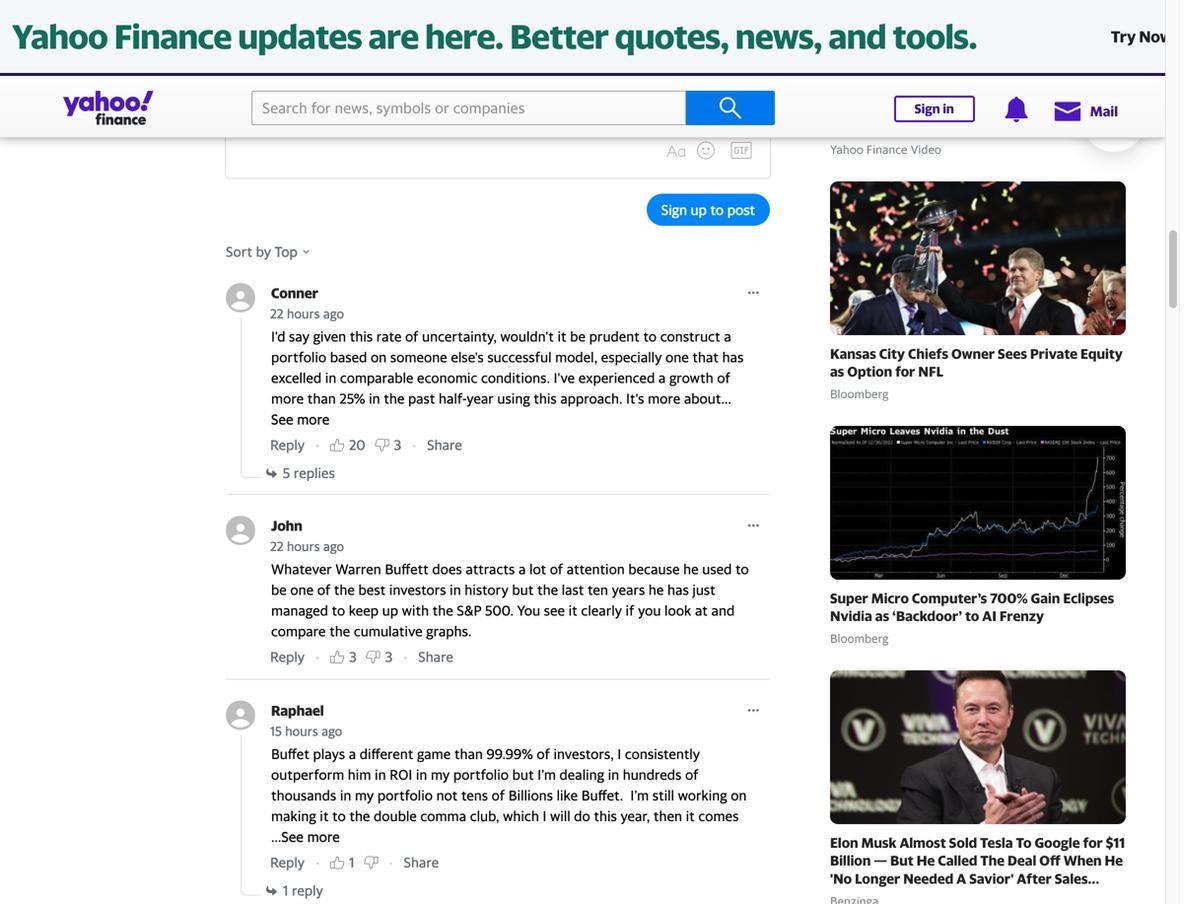 Task type: locate. For each thing, give the bounding box(es) containing it.
yahoo down face
[[830, 143, 864, 156]]

watchlists
[[135, 108, 198, 123]]

news link
[[164, 57, 196, 72], [413, 95, 446, 132]]

as down micro
[[876, 608, 890, 625]]

in right face
[[861, 119, 873, 135]]

1 vertical spatial bloomberg
[[830, 632, 889, 646]]

$11
[[1106, 835, 1126, 851]]

private
[[1031, 346, 1078, 362]]

0 vertical spatial the
[[830, 101, 855, 117]]

micro
[[872, 590, 909, 607]]

yahoo for yahoo finance plus
[[546, 108, 584, 123]]

1 vertical spatial the
[[981, 853, 1005, 869]]

0 horizontal spatial the
[[830, 101, 855, 117]]

1 horizontal spatial yahoo
[[546, 108, 584, 123]]

finance down 2024
[[867, 143, 908, 156]]

yahoo for yahoo finance updates are here. better quotes, news, and tools.
[[12, 16, 108, 56]]

0 vertical spatial mail
[[108, 57, 132, 72]]

news link up watchlists link
[[164, 57, 196, 72]]

1 horizontal spatial the
[[981, 853, 1005, 869]]

1 horizontal spatial for
[[1083, 835, 1103, 851]]

markets
[[333, 108, 383, 123]]

1 horizontal spatial news
[[413, 108, 446, 123]]

the up face
[[830, 101, 855, 117]]

city
[[880, 346, 906, 362]]

longer
[[855, 871, 901, 887]]

mobile link
[[559, 57, 599, 72]]

2 he from the left
[[1105, 853, 1124, 869]]

owners
[[1053, 101, 1101, 117]]

as for option
[[830, 364, 845, 380]]

frenzy
[[1000, 608, 1045, 625]]

0 vertical spatial news
[[164, 57, 196, 72]]

he down $11
[[1105, 853, 1124, 869]]

my
[[228, 108, 246, 123]]

1 vertical spatial mail link
[[1053, 93, 1118, 128]]

the biggest challenges restaurant owners will face in 2024 link
[[830, 101, 1126, 136]]

mail down try
[[1091, 103, 1118, 119]]

my portfolio link
[[228, 95, 304, 132]]

1 bloomberg from the top
[[830, 387, 889, 401]]

1 horizontal spatial news link
[[413, 95, 446, 132]]

0 vertical spatial as
[[830, 364, 845, 380]]

for up when
[[1083, 835, 1103, 851]]

2024
[[876, 119, 910, 135]]

mail link
[[108, 57, 132, 72], [1053, 93, 1118, 128]]

yahoo up home link
[[12, 16, 108, 56]]

1 horizontal spatial he
[[1105, 853, 1124, 869]]

0 horizontal spatial he
[[917, 853, 935, 869]]

1 horizontal spatial as
[[876, 608, 890, 625]]

1 vertical spatial as
[[876, 608, 890, 625]]

bloomberg inside super micro computer's 700% gain eclipses nvidia as 'backdoor' to ai frenzy bloomberg
[[830, 632, 889, 646]]

entertainment
[[373, 57, 457, 72]]

0 horizontal spatial for
[[896, 364, 916, 380]]

yahoo finance plus link
[[546, 95, 681, 136]]

2 bloomberg from the top
[[830, 632, 889, 646]]

home up the finance home link
[[41, 57, 76, 72]]

mail link right notifications icon
[[1053, 93, 1118, 128]]

news
[[164, 57, 196, 72], [413, 108, 446, 123]]

0 vertical spatial mail link
[[108, 57, 132, 72]]

finance up "my portfolio" link
[[227, 57, 272, 72]]

1 vertical spatial mail
[[1091, 103, 1118, 119]]

for down city
[[896, 364, 916, 380]]

kansas city chiefs owner sees private equity as option for nfl link
[[830, 345, 1126, 381]]

sales
[[1055, 871, 1088, 887]]

news up watchlists link
[[164, 57, 196, 72]]

elon musk almost sold tesla to google for $11 billion — but he called the deal off when he 'no longer needed a savior' after sales surged
[[830, 835, 1126, 904]]

0 vertical spatial yahoo
[[12, 16, 108, 56]]

0 horizontal spatial yahoo
[[12, 16, 108, 56]]

option
[[848, 364, 893, 380]]

finance home link
[[20, 95, 105, 132]]

gain
[[1031, 590, 1061, 607]]

1 vertical spatial news link
[[413, 95, 446, 132]]

bloomberg inside kansas city chiefs owner sees private equity as option for nfl bloomberg
[[830, 387, 889, 401]]

home down home link
[[69, 108, 105, 123]]

0 vertical spatial for
[[896, 364, 916, 380]]

1 vertical spatial yahoo
[[546, 108, 584, 123]]

google
[[1035, 835, 1081, 851]]

1 horizontal spatial mail
[[1091, 103, 1118, 119]]

1 vertical spatial for
[[1083, 835, 1103, 851]]

in right sign
[[943, 101, 955, 116]]

owner
[[952, 346, 995, 362]]

the
[[830, 101, 855, 117], [981, 853, 1005, 869]]

bloomberg down option
[[830, 387, 889, 401]]

sign in link
[[894, 96, 975, 122]]

1 horizontal spatial in
[[943, 101, 955, 116]]

0 vertical spatial bloomberg
[[830, 387, 889, 401]]

as inside kansas city chiefs owner sees private equity as option for nfl bloomberg
[[830, 364, 845, 380]]

as inside super micro computer's 700% gain eclipses nvidia as 'backdoor' to ai frenzy bloomberg
[[876, 608, 890, 625]]

super micro computer's 700% gain eclipses nvidia as 'backdoor' to ai frenzy bloomberg
[[830, 590, 1115, 646]]

2 horizontal spatial yahoo
[[830, 143, 864, 156]]

as for 'backdoor'
[[876, 608, 890, 625]]

0 horizontal spatial in
[[861, 119, 873, 135]]

yahoo
[[12, 16, 108, 56], [546, 108, 584, 123], [830, 143, 864, 156]]

2 vertical spatial yahoo
[[830, 143, 864, 156]]

yahoo inside 'the biggest challenges restaurant owners will face in 2024 yahoo finance video'
[[830, 143, 864, 156]]

700%
[[990, 590, 1028, 607]]

bloomberg down nvidia
[[830, 632, 889, 646]]

bloomberg
[[830, 387, 889, 401], [830, 632, 889, 646]]

search image
[[719, 96, 743, 120]]

when
[[1064, 853, 1102, 869]]

he
[[917, 853, 935, 869], [1105, 853, 1124, 869]]

face
[[830, 119, 858, 135]]

the up savior'
[[981, 853, 1005, 869]]

yahoo down mobile
[[546, 108, 584, 123]]

yahoo inside yahoo finance plus link
[[546, 108, 584, 123]]

videos
[[475, 108, 516, 123]]

as
[[830, 364, 845, 380], [876, 608, 890, 625]]

1 vertical spatial news
[[413, 108, 446, 123]]

for
[[896, 364, 916, 380], [1083, 835, 1103, 851]]

better
[[510, 16, 609, 56]]

mail
[[108, 57, 132, 72], [1091, 103, 1118, 119]]

mobile
[[559, 57, 599, 72]]

0 vertical spatial in
[[943, 101, 955, 116]]

news for topmost news link
[[164, 57, 196, 72]]

0 horizontal spatial mail
[[108, 57, 132, 72]]

0 horizontal spatial as
[[830, 364, 845, 380]]

1 vertical spatial in
[[861, 119, 873, 135]]

finance
[[114, 16, 232, 56], [227, 57, 272, 72], [20, 108, 66, 123], [587, 108, 633, 123], [867, 143, 908, 156]]

0 horizontal spatial news link
[[164, 57, 196, 72]]

mail link right home link
[[108, 57, 132, 72]]

news down entertainment link
[[413, 108, 446, 123]]

he up needed
[[917, 853, 935, 869]]

more...
[[630, 57, 670, 72]]

news link down entertainment
[[413, 95, 446, 132]]

mail right home link
[[108, 57, 132, 72]]

'backdoor'
[[893, 608, 963, 625]]

as down kansas
[[830, 364, 845, 380]]

0 horizontal spatial news
[[164, 57, 196, 72]]

more... link
[[630, 57, 670, 72]]

finance home
[[20, 108, 105, 123]]

home
[[41, 57, 76, 72], [69, 108, 105, 123]]

yahoo finance plus
[[546, 108, 661, 123]]

0 vertical spatial home
[[41, 57, 76, 72]]



Task type: describe. For each thing, give the bounding box(es) containing it.
0 vertical spatial news link
[[164, 57, 196, 72]]

biggest
[[858, 101, 906, 117]]

sports link
[[303, 57, 341, 72]]

ai
[[983, 608, 997, 625]]

finance left plus
[[587, 108, 633, 123]]

in inside 'the biggest challenges restaurant owners will face in 2024 yahoo finance video'
[[861, 119, 873, 135]]

now
[[1140, 27, 1173, 46]]

to
[[966, 608, 980, 625]]

off
[[1040, 853, 1061, 869]]

computer's
[[912, 590, 988, 607]]

sees
[[998, 346, 1028, 362]]

billion
[[830, 853, 871, 869]]

restaurant
[[980, 101, 1050, 117]]

finance inside 'the biggest challenges restaurant owners will face in 2024 yahoo finance video'
[[867, 143, 908, 156]]

portfolio
[[249, 108, 304, 123]]

search
[[488, 57, 528, 72]]

for inside kansas city chiefs owner sees private equity as option for nfl bloomberg
[[896, 364, 916, 380]]

musk
[[862, 835, 897, 851]]

kansas
[[830, 346, 877, 362]]

1 horizontal spatial mail link
[[1053, 93, 1118, 128]]

called
[[938, 853, 978, 869]]

eclipses
[[1064, 590, 1115, 607]]

watchlists link
[[135, 95, 198, 132]]

video
[[911, 143, 942, 156]]

sports
[[303, 57, 341, 72]]

videos link
[[475, 95, 516, 132]]

the biggest challenges restaurant owners will face in 2024 yahoo finance video
[[830, 101, 1126, 156]]

try the new yahoo finance image
[[914, 100, 1138, 127]]

the inside elon musk almost sold tesla to google for $11 billion — but he called the deal off when he 'no longer needed a savior' after sales surged
[[981, 853, 1005, 869]]

the inside 'the biggest challenges restaurant owners will face in 2024 yahoo finance video'
[[830, 101, 855, 117]]

finance down home link
[[20, 108, 66, 123]]

super micro computer's 700% gain eclipses nvidia as 'backdoor' to ai frenzy link
[[830, 590, 1126, 626]]

needed
[[904, 871, 954, 887]]

'no
[[830, 871, 852, 887]]

screeners
[[711, 108, 770, 123]]

sign in
[[915, 101, 955, 116]]

1 vertical spatial home
[[69, 108, 105, 123]]

here.
[[425, 16, 504, 56]]

finance up watchlists link
[[114, 16, 232, 56]]

tools.
[[893, 16, 978, 56]]

try now
[[1112, 27, 1173, 46]]

and
[[829, 16, 887, 56]]

nfl
[[919, 364, 944, 380]]

try
[[1112, 27, 1136, 46]]

sign
[[915, 101, 941, 116]]

deal
[[1008, 853, 1037, 869]]

quotes,
[[615, 16, 729, 56]]

chiefs
[[908, 346, 949, 362]]

search link
[[488, 57, 528, 72]]

almost
[[900, 835, 947, 851]]

screeners link
[[711, 95, 770, 132]]

updates
[[238, 16, 362, 56]]

tesla
[[981, 835, 1014, 851]]

Search for news, symbols or companies text field
[[252, 91, 686, 125]]

yahoo finance premium logo image
[[666, 108, 681, 123]]

—
[[874, 853, 888, 869]]

my portfolio
[[228, 108, 304, 123]]

after
[[1017, 871, 1052, 887]]

home link
[[14, 57, 76, 72]]

a
[[957, 871, 967, 887]]

challenges
[[909, 101, 977, 117]]

super
[[830, 590, 869, 607]]

1 he from the left
[[917, 853, 935, 869]]

to
[[1016, 835, 1032, 851]]

nvidia
[[830, 608, 873, 625]]

surged
[[830, 889, 876, 904]]

but
[[891, 853, 914, 869]]

news for news link to the bottom
[[413, 108, 446, 123]]

are
[[369, 16, 419, 56]]

savior'
[[970, 871, 1014, 887]]

equity
[[1081, 346, 1123, 362]]

news,
[[736, 16, 822, 56]]

for inside elon musk almost sold tesla to google for $11 billion — but he called the deal off when he 'no longer needed a savior' after sales surged
[[1083, 835, 1103, 851]]

will
[[1103, 101, 1126, 117]]

entertainment link
[[373, 57, 457, 72]]

plus
[[636, 108, 661, 123]]

markets link
[[333, 95, 383, 132]]

kansas city chiefs owner sees private equity as option for nfl bloomberg
[[830, 346, 1123, 401]]

0 horizontal spatial mail link
[[108, 57, 132, 72]]

elon
[[830, 835, 859, 851]]

sold
[[950, 835, 978, 851]]

yahoo finance updates are here. better quotes, news, and tools.
[[12, 16, 978, 56]]

notifications image
[[1004, 97, 1029, 122]]

finance link
[[227, 57, 272, 72]]

elon musk almost sold tesla to google for $11 billion — but he called the deal off when he 'no longer needed a savior' after sales surged link
[[830, 835, 1126, 904]]



Task type: vqa. For each thing, say whether or not it's contained in the screenshot.
tab list containing Summary
no



